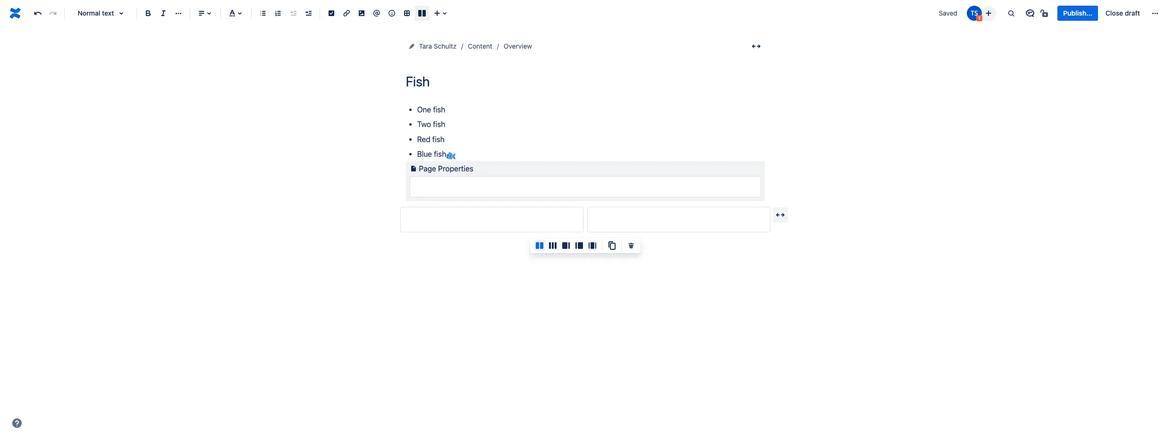 Task type: vqa. For each thing, say whether or not it's contained in the screenshot.
fish corresponding to Blue fish
yes



Task type: locate. For each thing, give the bounding box(es) containing it.
align left image
[[196, 8, 207, 19]]

italic ⌘i image
[[158, 8, 169, 19]]

Give this page a title text field
[[406, 74, 765, 89]]

content link
[[468, 41, 493, 52]]

blue fish
[[417, 150, 446, 158]]

more image
[[1150, 8, 1161, 19]]

saved
[[939, 9, 958, 17]]

add image, video, or file image
[[356, 8, 367, 19]]

schultz
[[434, 42, 457, 50]]

invite to edit image
[[984, 7, 995, 19]]

make page full-width image
[[751, 41, 762, 52]]

three columns with sidebars image
[[587, 240, 598, 251]]

fish right two
[[433, 120, 445, 129]]

fish for red fish
[[432, 135, 445, 144]]

fish for two fish
[[433, 120, 445, 129]]

numbered list ⌘⇧7 image
[[273, 8, 284, 19]]

help image
[[11, 418, 23, 429]]

text
[[102, 9, 114, 17]]

go wide image
[[775, 209, 786, 221]]

overview link
[[504, 41, 532, 52]]

more formatting image
[[173, 8, 184, 19]]

red fish
[[417, 135, 445, 144]]

redo ⌘⇧z image
[[47, 8, 59, 19]]

red
[[417, 135, 431, 144]]

action item image
[[326, 8, 337, 19]]

comment icon image
[[1025, 8, 1036, 19]]

fish right the one
[[433, 105, 446, 114]]

close draft button
[[1100, 6, 1146, 21]]

draft
[[1125, 9, 1141, 17]]

one
[[417, 105, 431, 114]]

remove image
[[626, 240, 637, 251]]

bold ⌘b image
[[143, 8, 154, 19]]

publish... button
[[1058, 6, 1099, 21]]

bullet list ⌘⇧8 image
[[257, 8, 269, 19]]

fish
[[433, 105, 446, 114], [433, 120, 445, 129], [432, 135, 445, 144], [434, 150, 446, 158]]

normal text
[[78, 9, 114, 17]]

properties
[[438, 164, 474, 173]]

page properties
[[419, 164, 474, 173]]

:fish: image
[[446, 150, 456, 160], [446, 150, 456, 160]]

fish right red
[[432, 135, 445, 144]]

content
[[468, 42, 493, 50]]

fish right blue at the top of page
[[434, 150, 446, 158]]



Task type: describe. For each thing, give the bounding box(es) containing it.
layouts image
[[417, 8, 428, 19]]

right sidebar image
[[561, 240, 572, 251]]

normal text button
[[68, 3, 133, 24]]

left sidebar image
[[574, 240, 585, 251]]

normal
[[78, 9, 100, 17]]

publish...
[[1064, 9, 1093, 17]]

confluence image
[[8, 6, 23, 21]]

link image
[[341, 8, 352, 19]]

three columns image
[[547, 240, 559, 251]]

emoji image
[[386, 8, 398, 19]]

tara schultz
[[419, 42, 457, 50]]

close
[[1106, 9, 1124, 17]]

table image
[[401, 8, 413, 19]]

fish for one fish
[[433, 105, 446, 114]]

page
[[419, 164, 436, 173]]

overview
[[504, 42, 532, 50]]

copy image
[[606, 240, 618, 251]]

undo ⌘z image
[[32, 8, 43, 19]]

one fish
[[417, 105, 446, 114]]

confluence image
[[8, 6, 23, 21]]

tara schultz image
[[968, 6, 983, 21]]

mention image
[[371, 8, 383, 19]]

tara
[[419, 42, 432, 50]]

two
[[417, 120, 431, 129]]

page properties image
[[408, 163, 419, 174]]

tara schultz link
[[419, 41, 457, 52]]

indent tab image
[[303, 8, 314, 19]]

fish for blue fish
[[434, 150, 446, 158]]

two columns image
[[534, 240, 546, 251]]

outdent ⇧tab image
[[288, 8, 299, 19]]

close draft
[[1106, 9, 1141, 17]]

find and replace image
[[1006, 8, 1018, 19]]

Main content area, start typing to enter text. text field
[[400, 103, 771, 232]]

move this page image
[[408, 43, 415, 50]]

two fish
[[417, 120, 445, 129]]

no restrictions image
[[1040, 8, 1052, 19]]

blue
[[417, 150, 432, 158]]



